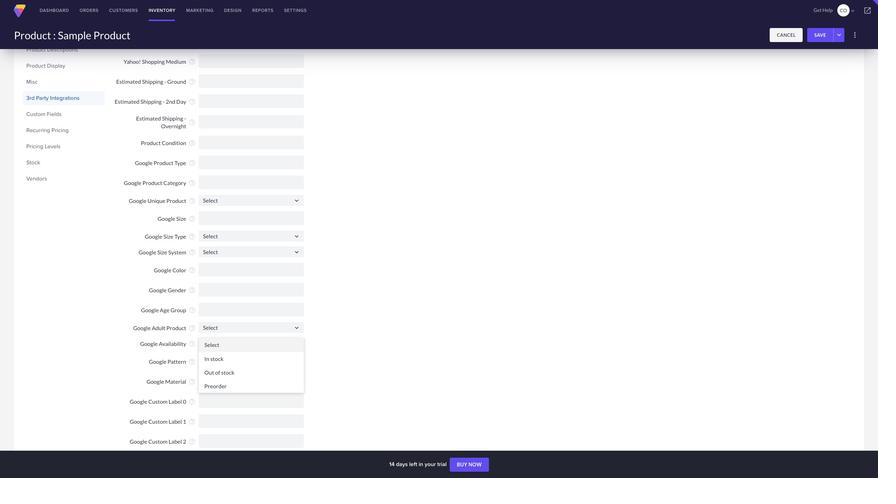 Task type: describe. For each thing, give the bounding box(es) containing it.
google for google product category help_outline
[[124, 179, 141, 186]]

product inside "google adult product help_outline"
[[166, 325, 186, 331]]

reports
[[252, 7, 274, 14]]

label for google custom label 0 help_outline
[[169, 398, 182, 405]]

google for google custom label 1 help_outline
[[130, 418, 147, 425]]

type for google product type help_outline
[[175, 160, 186, 166]]

preorder
[[204, 383, 227, 390]]


[[863, 6, 872, 15]]

buy now link
[[450, 458, 489, 472]]

product up misc
[[26, 62, 46, 70]]

misc
[[26, 78, 38, 86]]

pricing levels link
[[26, 141, 101, 153]]

co 
[[840, 7, 856, 14]]

- for estimated shipping - 2nd day help_outline
[[163, 98, 165, 105]]

estimated shipping - ground help_outline
[[116, 78, 196, 85]]

3rd party integrations
[[26, 94, 80, 102]]

google for google size system help_outline
[[139, 249, 156, 256]]

help_outline inside google custom label 2 help_outline
[[189, 438, 196, 445]]

shipping for estimated shipping - ground help_outline
[[142, 78, 163, 85]]

fields
[[47, 110, 62, 118]]

0 vertical spatial stock
[[210, 355, 224, 362]]

day
[[176, 98, 186, 105]]

2
[[183, 438, 186, 445]]

google unique product help_outline
[[129, 197, 196, 204]]

avalara
[[146, 2, 165, 9]]

yahoo! for yahoo! shopping category help_outline
[[121, 38, 138, 45]]

product left :
[[14, 29, 51, 41]]

shopping for yahoo! shopping medium help_outline
[[142, 58, 165, 65]]

of
[[215, 369, 220, 376]]

product inside google unique product help_outline
[[166, 197, 186, 204]]

custom fields link
[[26, 108, 101, 120]]

google for google custom label 2 help_outline
[[130, 438, 147, 445]]

help_outline inside 'google custom label 1 help_outline'
[[189, 418, 196, 425]]

code
[[174, 3, 186, 10]]

save link
[[807, 28, 833, 42]]

help_outline inside the google size help_outline
[[189, 215, 196, 222]]

help_outline inside estimated shipping - 2nd day help_outline
[[189, 98, 196, 105]]

your
[[425, 460, 436, 468]]

help
[[823, 7, 833, 13]]

vendors link
[[26, 173, 101, 185]]

google product category help_outline
[[124, 179, 196, 187]]

google size help_outline
[[158, 215, 196, 222]]

product condition help_outline
[[141, 140, 196, 147]]

gender
[[168, 287, 186, 293]]

help_outline inside estimated shipping - overnight help_outline
[[189, 119, 196, 126]]

trial
[[437, 460, 447, 468]]

google for google adult product help_outline
[[133, 325, 151, 331]]

buy now
[[457, 462, 482, 468]]

google for google availability help_outline
[[140, 340, 158, 347]]

estimated shipping - 2nd day help_outline
[[115, 98, 196, 105]]

age
[[160, 307, 169, 313]]

color
[[172, 267, 186, 273]]

dashboard link
[[34, 0, 74, 21]]

unique
[[148, 197, 165, 204]]

14
[[389, 460, 395, 468]]

 for google size system help_outline
[[293, 249, 300, 256]]

marketing
[[186, 7, 214, 14]]

select
[[204, 342, 219, 348]]

google for google color help_outline
[[154, 267, 171, 273]]

more_vert button
[[848, 28, 862, 42]]

in
[[419, 460, 423, 468]]

google availability help_outline
[[140, 340, 196, 347]]

shipping link
[[26, 28, 101, 40]]

1 category from the top
[[163, 20, 186, 27]]

google adult product help_outline
[[133, 325, 196, 332]]


[[850, 8, 856, 14]]

sample
[[58, 29, 91, 41]]

tax code link
[[166, 3, 186, 10]]

type for google size type help_outline
[[175, 233, 186, 240]]

vendors
[[26, 175, 47, 183]]

customers
[[109, 7, 138, 14]]

pricing levels
[[26, 142, 61, 151]]

help_outline inside estimated shipping - ground help_outline
[[189, 78, 196, 85]]

left
[[409, 460, 417, 468]]

avalara tax code help_outline
[[146, 2, 196, 10]]

3rd party integrations link
[[26, 92, 101, 104]]

help_outline inside google availability help_outline
[[189, 340, 196, 347]]

google gender help_outline
[[149, 287, 196, 294]]

14 days left in your trial
[[389, 460, 448, 468]]

shopping.com
[[128, 20, 162, 27]]

help_outline inside google gender help_outline
[[189, 287, 196, 294]]

google for google custom label 0 help_outline
[[130, 398, 147, 405]]

label for google custom label 1 help_outline
[[169, 418, 182, 425]]

settings
[[284, 7, 307, 14]]

shipping left :
[[26, 30, 48, 38]]

cancel link
[[770, 28, 803, 42]]

google for google size help_outline
[[158, 215, 175, 222]]

get help
[[814, 7, 833, 13]]

google custom label 1 help_outline
[[130, 418, 196, 425]]

1 vertical spatial stock
[[221, 369, 234, 376]]

more_vert
[[851, 31, 859, 39]]

co
[[840, 7, 847, 13]]

now
[[469, 462, 482, 468]]

system
[[168, 249, 186, 256]]

help_outline inside avalara tax code help_outline
[[189, 2, 196, 9]]

shopping.com category
[[128, 20, 186, 27]]

group
[[171, 307, 186, 313]]

help_outline inside "google adult product help_outline"
[[189, 325, 196, 332]]

inventory
[[149, 7, 176, 14]]

descriptions
[[47, 46, 78, 54]]

help_outline inside google size type help_outline
[[189, 233, 196, 240]]

google color help_outline
[[154, 267, 196, 274]]

help_outline inside product condition help_outline
[[189, 140, 196, 147]]

google for google unique product help_outline
[[129, 197, 146, 204]]

yahoo! for yahoo! shopping medium help_outline
[[124, 58, 141, 65]]

google for google material help_outline
[[147, 378, 164, 385]]

party
[[36, 94, 49, 102]]

google pattern help_outline
[[149, 358, 196, 365]]

pricing for pricing levels
[[26, 142, 43, 151]]

design
[[224, 7, 242, 14]]

google for google pattern help_outline
[[149, 358, 167, 365]]

0
[[183, 398, 186, 405]]

google custom label 2 help_outline
[[130, 438, 196, 445]]



Task type: locate. For each thing, give the bounding box(es) containing it.
1 vertical spatial pricing
[[52, 126, 69, 134]]

google age group help_outline
[[141, 307, 196, 314]]

3  from the top
[[293, 249, 300, 256]]

help_outline inside yahoo! shopping category help_outline
[[189, 38, 196, 45]]

stock link
[[26, 157, 101, 169]]

cancel
[[777, 32, 796, 38]]

display
[[47, 62, 65, 70]]

google inside "google material help_outline"
[[147, 378, 164, 385]]

label
[[169, 398, 182, 405], [169, 418, 182, 425], [169, 438, 182, 445]]

shipping for estimated shipping - overnight help_outline
[[162, 115, 183, 122]]

type up system
[[175, 233, 186, 240]]

help_outline down the google size help_outline on the left of page
[[189, 233, 196, 240]]

estimated up estimated shipping - 2nd day help_outline
[[116, 78, 141, 85]]

shopping for yahoo! shopping category help_outline
[[139, 38, 162, 45]]

estimated inside estimated shipping - 2nd day help_outline
[[115, 98, 139, 105]]

- inside estimated shipping - 2nd day help_outline
[[163, 98, 165, 105]]

help_outline right color
[[189, 267, 196, 274]]

shipping inside estimated shipping - ground help_outline
[[142, 78, 163, 85]]

google
[[135, 160, 153, 166], [124, 179, 141, 186], [129, 197, 146, 204], [158, 215, 175, 222], [145, 233, 162, 240], [139, 249, 156, 256], [154, 267, 171, 273], [149, 287, 167, 293], [141, 307, 159, 313], [133, 325, 151, 331], [140, 340, 158, 347], [149, 358, 167, 365], [147, 378, 164, 385], [130, 398, 147, 405], [130, 418, 147, 425], [130, 438, 147, 445]]

product left the condition
[[141, 140, 161, 146]]

type
[[175, 160, 186, 166], [175, 233, 186, 240]]

 for google adult product help_outline
[[293, 324, 300, 332]]

product : sample product
[[14, 29, 130, 41]]

product inside product condition help_outline
[[141, 140, 161, 146]]

product display link
[[26, 60, 101, 72]]

label left 0
[[169, 398, 182, 405]]

overnight
[[161, 123, 186, 129]]

estimated for estimated shipping - 2nd day help_outline
[[115, 98, 139, 105]]

17 help_outline from the top
[[189, 325, 196, 332]]

help_outline down google product type help_outline
[[189, 180, 196, 187]]

2  from the top
[[293, 233, 300, 240]]

google down adult
[[140, 340, 158, 347]]

google up 'google custom label 1 help_outline' in the bottom of the page
[[130, 398, 147, 405]]

shopping inside yahoo! shopping category help_outline
[[139, 38, 162, 45]]

google left material
[[147, 378, 164, 385]]

help_outline right the condition
[[189, 140, 196, 147]]

type inside google product type help_outline
[[175, 160, 186, 166]]

19 help_outline from the top
[[189, 358, 196, 365]]

pricing down custom fields link
[[52, 126, 69, 134]]

google left age
[[141, 307, 159, 313]]

1 vertical spatial yahoo!
[[124, 58, 141, 65]]

custom down 'google custom label 1 help_outline' in the bottom of the page
[[148, 438, 168, 445]]

0 vertical spatial label
[[169, 398, 182, 405]]

google inside google product type help_outline
[[135, 160, 153, 166]]

 for google unique product help_outline
[[293, 197, 300, 205]]

help_outline right code
[[189, 2, 196, 9]]

1 vertical spatial shopping
[[142, 58, 165, 65]]

help_outline inside google age group help_outline
[[189, 307, 196, 314]]

- for estimated shipping - ground help_outline
[[164, 78, 166, 85]]

in
[[204, 355, 209, 362]]

integrations
[[50, 94, 80, 102]]

0 vertical spatial category
[[163, 20, 186, 27]]

help_outline inside google product type help_outline
[[189, 160, 196, 167]]

stock right the in
[[210, 355, 224, 362]]

recurring pricing link
[[26, 125, 101, 136]]

google inside google color help_outline
[[154, 267, 171, 273]]

estimated shipping - overnight help_outline
[[136, 115, 196, 129]]

- up overnight
[[184, 115, 186, 122]]

yahoo! inside yahoo! shopping medium help_outline
[[124, 58, 141, 65]]

google left color
[[154, 267, 171, 273]]

- for estimated shipping - overnight help_outline
[[184, 115, 186, 122]]

google down google unique product help_outline
[[158, 215, 175, 222]]

pricing up shipping link
[[26, 13, 43, 21]]

2 vertical spatial pricing
[[26, 142, 43, 151]]

shopping up estimated shipping - ground help_outline
[[142, 58, 165, 65]]

out of stock
[[204, 369, 234, 376]]

custom up 'google custom label 1 help_outline' in the bottom of the page
[[148, 398, 168, 405]]

5 help_outline from the top
[[189, 98, 196, 105]]

shipping up estimated shipping - 2nd day help_outline
[[142, 78, 163, 85]]

product descriptions
[[26, 46, 78, 54]]

levels
[[45, 142, 61, 151]]

google product type help_outline
[[135, 160, 196, 167]]

help_outline
[[189, 2, 196, 9], [189, 38, 196, 45], [189, 58, 196, 65], [189, 78, 196, 85], [189, 98, 196, 105], [189, 119, 196, 126], [189, 140, 196, 147], [189, 160, 196, 167], [189, 180, 196, 187], [189, 197, 196, 204], [189, 215, 196, 222], [189, 233, 196, 240], [189, 249, 196, 256], [189, 267, 196, 274], [189, 287, 196, 294], [189, 307, 196, 314], [189, 325, 196, 332], [189, 340, 196, 347], [189, 358, 196, 365], [189, 378, 196, 385], [189, 398, 196, 405], [189, 418, 196, 425], [189, 438, 196, 445]]

google left unique
[[129, 197, 146, 204]]

google inside the google custom label 0 help_outline
[[130, 398, 147, 405]]

help_outline right system
[[189, 249, 196, 256]]

2 vertical spatial label
[[169, 438, 182, 445]]

help_outline right gender
[[189, 287, 196, 294]]

category for google product category help_outline
[[163, 179, 186, 186]]

label inside google custom label 2 help_outline
[[169, 438, 182, 445]]

label for google custom label 2 help_outline
[[169, 438, 182, 445]]

product descriptions link
[[26, 44, 101, 56]]

custom inside google custom label 2 help_outline
[[148, 438, 168, 445]]

google inside 'google custom label 1 help_outline'
[[130, 418, 147, 425]]

-
[[164, 78, 166, 85], [163, 98, 165, 105], [184, 115, 186, 122]]

google down google size type help_outline at the left of the page
[[139, 249, 156, 256]]

label left 1
[[169, 418, 182, 425]]

custom for google custom label 1 help_outline
[[148, 418, 168, 425]]

label inside the google custom label 0 help_outline
[[169, 398, 182, 405]]

8 help_outline from the top
[[189, 160, 196, 167]]

estimated down estimated shipping - ground help_outline
[[115, 98, 139, 105]]

15 help_outline from the top
[[189, 287, 196, 294]]

11 help_outline from the top
[[189, 215, 196, 222]]

1 vertical spatial label
[[169, 418, 182, 425]]

22 help_outline from the top
[[189, 418, 196, 425]]

medium
[[166, 58, 186, 65]]

0 vertical spatial shopping
[[139, 38, 162, 45]]

1 vertical spatial type
[[175, 233, 186, 240]]

product inside google product type help_outline
[[154, 160, 173, 166]]

google up google size system help_outline
[[145, 233, 162, 240]]

custom
[[26, 110, 45, 118], [148, 398, 168, 405], [148, 418, 168, 425], [148, 438, 168, 445]]

custom down the google custom label 0 help_outline
[[148, 418, 168, 425]]

21 help_outline from the top
[[189, 398, 196, 405]]

help_outline right overnight
[[189, 119, 196, 126]]

estimated
[[116, 78, 141, 85], [115, 98, 139, 105], [136, 115, 161, 122]]

2 vertical spatial category
[[163, 179, 186, 186]]

12 help_outline from the top
[[189, 233, 196, 240]]

google for google size type help_outline
[[145, 233, 162, 240]]

1 vertical spatial estimated
[[115, 98, 139, 105]]

orders
[[80, 7, 99, 14]]

help_outline left the in
[[189, 358, 196, 365]]

16 help_outline from the top
[[189, 307, 196, 314]]

2 label from the top
[[169, 418, 182, 425]]

google inside google product category help_outline
[[124, 179, 141, 186]]

product up product display
[[26, 46, 46, 54]]

pricing link
[[26, 12, 101, 24]]

size left system
[[157, 249, 167, 256]]

google left gender
[[149, 287, 167, 293]]

help_outline right ground
[[189, 78, 196, 85]]

shipping for estimated shipping - 2nd day help_outline
[[141, 98, 162, 105]]

3 category from the top
[[163, 179, 186, 186]]

google for google product type help_outline
[[135, 160, 153, 166]]

help_outline right 1
[[189, 418, 196, 425]]

google inside google pattern help_outline
[[149, 358, 167, 365]]

product down product condition help_outline
[[154, 160, 173, 166]]

google for google gender help_outline
[[149, 287, 167, 293]]

material
[[165, 378, 186, 385]]

shopping inside yahoo! shopping medium help_outline
[[142, 58, 165, 65]]

shipping left 2nd
[[141, 98, 162, 105]]

2 category from the top
[[163, 38, 186, 45]]

custom up recurring
[[26, 110, 45, 118]]

help_outline right day
[[189, 98, 196, 105]]

9 help_outline from the top
[[189, 180, 196, 187]]

misc link
[[26, 76, 101, 88]]

google inside google availability help_outline
[[140, 340, 158, 347]]

google up google unique product help_outline
[[124, 179, 141, 186]]

size inside google size system help_outline
[[157, 249, 167, 256]]

help_outline inside google color help_outline
[[189, 267, 196, 274]]

yahoo!
[[121, 38, 138, 45], [124, 58, 141, 65]]

size inside google size type help_outline
[[163, 233, 173, 240]]

dashboard
[[40, 7, 69, 14]]

0 vertical spatial pricing
[[26, 13, 43, 21]]

product up unique
[[143, 179, 162, 186]]

category down google product type help_outline
[[163, 179, 186, 186]]

google inside google size type help_outline
[[145, 233, 162, 240]]

google material help_outline
[[147, 378, 196, 385]]

shipping inside estimated shipping - overnight help_outline
[[162, 115, 183, 122]]

help_outline inside "google material help_outline"
[[189, 378, 196, 385]]

custom inside the google custom label 0 help_outline
[[148, 398, 168, 405]]

buy
[[457, 462, 467, 468]]

help_outline inside the google custom label 0 help_outline
[[189, 398, 196, 405]]

condition
[[162, 140, 186, 146]]

help_outline right the medium on the top left
[[189, 58, 196, 65]]

- inside estimated shipping - overnight help_outline
[[184, 115, 186, 122]]

pricing for pricing
[[26, 13, 43, 21]]

help_outline down product condition help_outline
[[189, 160, 196, 167]]

0 vertical spatial size
[[176, 215, 186, 222]]

1
[[183, 418, 186, 425]]

category inside yahoo! shopping category help_outline
[[163, 38, 186, 45]]

size for type
[[163, 233, 173, 240]]

google inside google unique product help_outline
[[129, 197, 146, 204]]

size inside the google size help_outline
[[176, 215, 186, 222]]

13 help_outline from the top
[[189, 249, 196, 256]]

google down 'google custom label 1 help_outline' in the bottom of the page
[[130, 438, 147, 445]]

4 help_outline from the top
[[189, 78, 196, 85]]

None text field
[[199, 136, 304, 150], [199, 156, 304, 169], [199, 195, 304, 206], [199, 212, 304, 225], [199, 247, 304, 257], [199, 263, 304, 277], [199, 303, 304, 317], [199, 415, 304, 428], [199, 435, 304, 448], [199, 136, 304, 150], [199, 156, 304, 169], [199, 195, 304, 206], [199, 212, 304, 225], [199, 247, 304, 257], [199, 263, 304, 277], [199, 303, 304, 317], [199, 415, 304, 428], [199, 435, 304, 448]]

7 help_outline from the top
[[189, 140, 196, 147]]

18 help_outline from the top
[[189, 340, 196, 347]]

yahoo! up estimated shipping - ground help_outline
[[124, 58, 141, 65]]

shopping down shopping.com
[[139, 38, 162, 45]]

10 help_outline from the top
[[189, 197, 196, 204]]

google inside google custom label 2 help_outline
[[130, 438, 147, 445]]

1 vertical spatial -
[[163, 98, 165, 105]]

custom for google custom label 0 help_outline
[[148, 398, 168, 405]]


[[293, 197, 300, 205], [293, 233, 300, 240], [293, 249, 300, 256], [293, 324, 300, 332]]

get
[[814, 7, 822, 13]]

4  from the top
[[293, 324, 300, 332]]

google custom label 0 help_outline
[[130, 398, 196, 405]]

label inside 'google custom label 1 help_outline'
[[169, 418, 182, 425]]

estimated down estimated shipping - 2nd day help_outline
[[136, 115, 161, 122]]

category down tax code link
[[163, 20, 186, 27]]

3 help_outline from the top
[[189, 58, 196, 65]]

product inside google product category help_outline
[[143, 179, 162, 186]]

20 help_outline from the top
[[189, 378, 196, 385]]

size up google size system help_outline
[[163, 233, 173, 240]]

google left the pattern
[[149, 358, 167, 365]]

help_outline right availability
[[189, 340, 196, 347]]

google up google product category help_outline
[[135, 160, 153, 166]]

2 vertical spatial estimated
[[136, 115, 161, 122]]

product display
[[26, 62, 65, 70]]

pricing up stock
[[26, 142, 43, 151]]

stock right of
[[221, 369, 234, 376]]

size for help_outline
[[176, 215, 186, 222]]

2 vertical spatial -
[[184, 115, 186, 122]]

category up the medium on the top left
[[163, 38, 186, 45]]

product up the google size help_outline on the left of page
[[166, 197, 186, 204]]

0 vertical spatial type
[[175, 160, 186, 166]]

:
[[53, 29, 56, 41]]

custom inside 'google custom label 1 help_outline'
[[148, 418, 168, 425]]

0 vertical spatial estimated
[[116, 78, 141, 85]]

pricing
[[26, 13, 43, 21], [52, 126, 69, 134], [26, 142, 43, 151]]

recurring
[[26, 126, 50, 134]]

help_outline right "group"
[[189, 307, 196, 314]]

google inside google size system help_outline
[[139, 249, 156, 256]]

custom fields
[[26, 110, 62, 118]]

2 vertical spatial size
[[157, 249, 167, 256]]

ground
[[167, 78, 186, 85]]

recurring pricing
[[26, 126, 69, 134]]

category
[[163, 20, 186, 27], [163, 38, 186, 45], [163, 179, 186, 186]]

save
[[814, 32, 826, 38]]

0 vertical spatial -
[[164, 78, 166, 85]]

- left ground
[[164, 78, 166, 85]]

category for yahoo! shopping category help_outline
[[163, 38, 186, 45]]

help_outline right 0
[[189, 398, 196, 405]]

help_outline inside yahoo! shopping medium help_outline
[[189, 58, 196, 65]]

adult
[[152, 325, 165, 331]]

yahoo! inside yahoo! shopping category help_outline
[[121, 38, 138, 45]]

google size type help_outline
[[145, 233, 196, 240]]

size for system
[[157, 249, 167, 256]]

help_outline inside google pattern help_outline
[[189, 358, 196, 365]]

label left 2
[[169, 438, 182, 445]]

shipping
[[26, 30, 48, 38], [142, 78, 163, 85], [141, 98, 162, 105], [162, 115, 183, 122]]

stock
[[26, 159, 40, 167]]

1 help_outline from the top
[[189, 2, 196, 9]]

product
[[14, 29, 51, 41], [93, 29, 130, 41], [26, 46, 46, 54], [26, 62, 46, 70], [141, 140, 161, 146], [154, 160, 173, 166], [143, 179, 162, 186], [166, 197, 186, 204], [166, 325, 186, 331]]

help_outline inside google size system help_outline
[[189, 249, 196, 256]]

google inside google age group help_outline
[[141, 307, 159, 313]]

pattern
[[168, 358, 186, 365]]

1 vertical spatial size
[[163, 233, 173, 240]]

google inside "google adult product help_outline"
[[133, 325, 151, 331]]

type down the condition
[[175, 160, 186, 166]]

14 help_outline from the top
[[189, 267, 196, 274]]

google for google age group help_outline
[[141, 307, 159, 313]]

product up availability
[[166, 325, 186, 331]]

estimated for estimated shipping - ground help_outline
[[116, 78, 141, 85]]

help_outline down "marketing"
[[189, 38, 196, 45]]

help_outline right material
[[189, 378, 196, 385]]

help_outline up the google size help_outline on the left of page
[[189, 197, 196, 204]]

 for google size type help_outline
[[293, 233, 300, 240]]

estimated inside estimated shipping - overnight help_outline
[[136, 115, 161, 122]]

1  from the top
[[293, 197, 300, 205]]

23 help_outline from the top
[[189, 438, 196, 445]]

2 type from the top
[[175, 233, 186, 240]]

- inside estimated shipping - ground help_outline
[[164, 78, 166, 85]]

shipping inside estimated shipping - 2nd day help_outline
[[141, 98, 162, 105]]

help_outline up google availability help_outline
[[189, 325, 196, 332]]

yahoo! shopping category help_outline
[[121, 38, 196, 45]]

yahoo! down shopping.com
[[121, 38, 138, 45]]

google inside the google size help_outline
[[158, 215, 175, 222]]

stock
[[210, 355, 224, 362], [221, 369, 234, 376]]

shipping up overnight
[[162, 115, 183, 122]]

google left adult
[[133, 325, 151, 331]]

product down customers
[[93, 29, 130, 41]]

6 help_outline from the top
[[189, 119, 196, 126]]

1 label from the top
[[169, 398, 182, 405]]

in stock
[[204, 355, 224, 362]]

google inside google gender help_outline
[[149, 287, 167, 293]]

size up google size type help_outline at the left of the page
[[176, 215, 186, 222]]

custom for google custom label 2 help_outline
[[148, 438, 168, 445]]

help_outline inside google product category help_outline
[[189, 180, 196, 187]]

google down the google custom label 0 help_outline
[[130, 418, 147, 425]]

3rd
[[26, 94, 35, 102]]

2nd
[[166, 98, 175, 105]]

help_outline up google size type help_outline at the left of the page
[[189, 215, 196, 222]]

1 vertical spatial category
[[163, 38, 186, 45]]

category inside google product category help_outline
[[163, 179, 186, 186]]

1 type from the top
[[175, 160, 186, 166]]

google size system help_outline
[[139, 249, 196, 256]]

type inside google size type help_outline
[[175, 233, 186, 240]]

3 label from the top
[[169, 438, 182, 445]]

estimated inside estimated shipping - ground help_outline
[[116, 78, 141, 85]]

estimated for estimated shipping - overnight help_outline
[[136, 115, 161, 122]]

0 vertical spatial yahoo!
[[121, 38, 138, 45]]

help_outline inside google unique product help_outline
[[189, 197, 196, 204]]

availability
[[159, 340, 186, 347]]

None text field
[[199, 54, 304, 68], [199, 74, 304, 88], [199, 94, 304, 108], [199, 115, 304, 129], [199, 176, 304, 189], [199, 231, 304, 242], [199, 283, 304, 297], [199, 322, 304, 333], [199, 395, 304, 408], [199, 54, 304, 68], [199, 74, 304, 88], [199, 94, 304, 108], [199, 115, 304, 129], [199, 176, 304, 189], [199, 231, 304, 242], [199, 283, 304, 297], [199, 322, 304, 333], [199, 395, 304, 408]]

help_outline right 2
[[189, 438, 196, 445]]

2 help_outline from the top
[[189, 38, 196, 45]]

- left 2nd
[[163, 98, 165, 105]]



Task type: vqa. For each thing, say whether or not it's contained in the screenshot.
Shipping within Estimated Shipping - Overnight help_outline
yes



